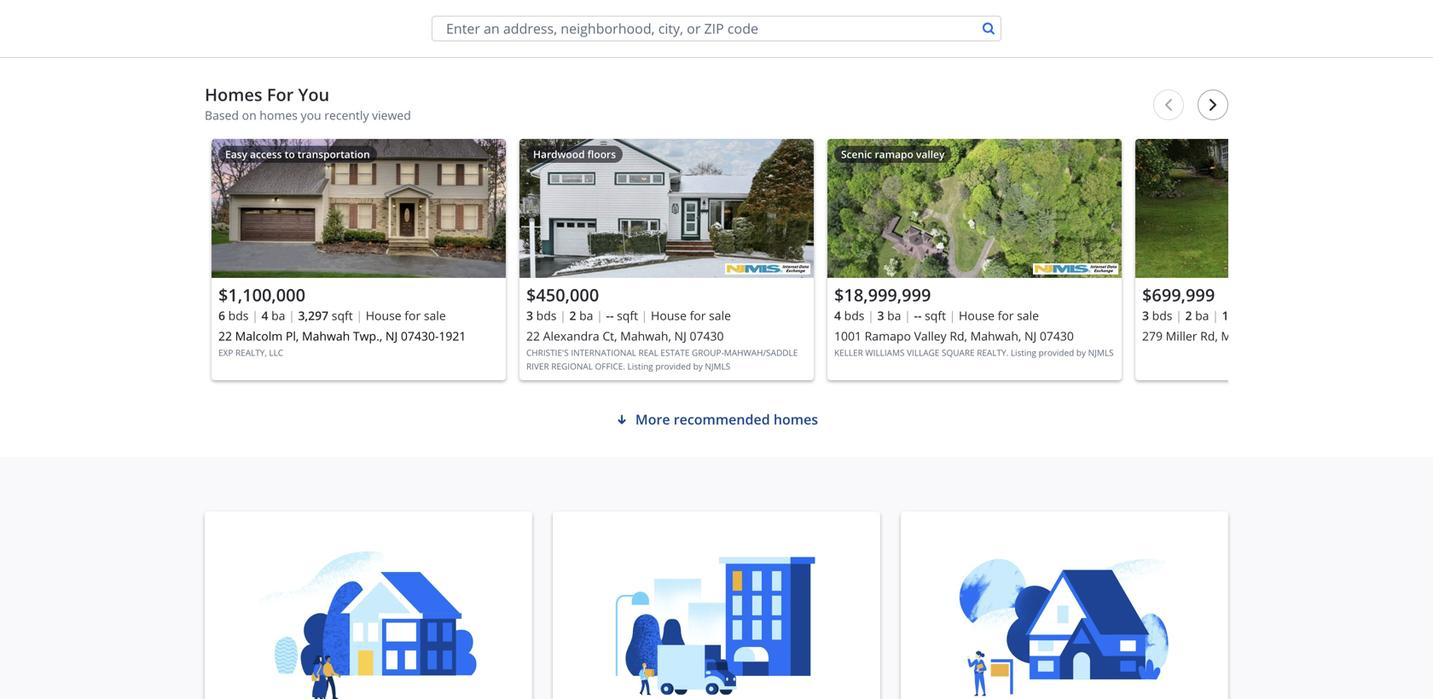 Task type: vqa. For each thing, say whether or not it's contained in the screenshot.


Task type: locate. For each thing, give the bounding box(es) containing it.
0 horizontal spatial listing provided by njmls image
[[726, 264, 811, 275]]

homes right recommended
[[774, 411, 819, 429]]

3 down '$18,999,999'
[[878, 308, 885, 324]]

0 horizontal spatial 22
[[219, 328, 232, 344]]

sqft up the 22 alexandra ct, mahwah, nj 07430
[[617, 308, 638, 324]]

homes down for
[[260, 107, 298, 123]]

listing provided by njmls image inside 22 alexandra ct, mahwah, nj 07430 element
[[726, 264, 811, 275]]

house up the 1001 ramapo valley rd, mahwah, nj 07430 link
[[959, 308, 995, 324]]

ct,
[[603, 328, 618, 344]]

0 vertical spatial homes
[[260, 107, 298, 123]]

2
[[570, 308, 577, 324], [1186, 308, 1193, 324]]

3 sale from the left
[[1018, 308, 1040, 324]]

1 horizontal spatial 22
[[527, 328, 540, 344]]

1 nj from the left
[[386, 328, 398, 344]]

for for $450,000
[[690, 308, 706, 324]]

alexandra
[[543, 328, 600, 344]]

3 house from the left
[[959, 308, 995, 324]]

nj
[[386, 328, 398, 344], [675, 328, 687, 344], [1025, 328, 1037, 344], [1276, 328, 1288, 344]]

sqft up the mahwah
[[332, 308, 353, 324]]

3 07430 from the left
[[1291, 328, 1325, 344]]

1 horizontal spatial njmls
[[1089, 347, 1114, 359]]

1 horizontal spatial provided
[[1039, 347, 1075, 359]]

6 bds
[[219, 308, 249, 324]]

4 nj from the left
[[1276, 328, 1288, 344]]

3,297 sqft
[[298, 308, 353, 324]]

chevron left image
[[1163, 98, 1176, 112]]

1 horizontal spatial house
[[651, 308, 687, 324]]

1 horizontal spatial homes
[[774, 411, 819, 429]]

2 nj from the left
[[675, 328, 687, 344]]

bds right 6
[[228, 308, 249, 324]]

exp
[[219, 347, 233, 359]]

sale
[[424, 308, 446, 324], [709, 308, 731, 324], [1018, 308, 1040, 324]]

sale up the 1001 ramapo valley rd, mahwah, nj 07430 link
[[1018, 308, 1040, 324]]

for inside 22 malcolm pl, mahwah twp., nj 07430-1921 element
[[405, 308, 421, 324]]

-- sqft inside 22 alexandra ct, mahwah, nj 07430 element
[[606, 308, 638, 324]]

viewed
[[372, 107, 411, 123]]

07430 inside 279 miller rd, mahwah, nj 07430 link
[[1291, 328, 1325, 344]]

recently
[[325, 107, 369, 123]]

3 house for sale from the left
[[959, 308, 1040, 324]]

nj inside 1001 ramapo valley rd, mahwah, nj 07430 keller williams village square realty . listing provided by njmls
[[1025, 328, 1037, 344]]

0 horizontal spatial -- sqft
[[606, 308, 638, 324]]

2 bds from the left
[[537, 308, 557, 324]]

0 vertical spatial listing
[[1011, 347, 1037, 359]]

07430
[[690, 328, 724, 344], [1040, 328, 1075, 344], [1291, 328, 1325, 344]]

ba down $1,100,000
[[272, 308, 285, 324]]

2 -- sqft from the left
[[915, 308, 947, 324]]

3 mahwah, from the left
[[1222, 328, 1273, 344]]

-- sqft inside 1001 ramapo valley rd, mahwah, nj 07430 element
[[915, 308, 947, 324]]

listing
[[1011, 347, 1037, 359], [628, 361, 654, 373]]

0 horizontal spatial 3
[[527, 308, 533, 324]]

ba up "alexandra"
[[580, 308, 594, 324]]

3 down $450,000
[[527, 308, 533, 324]]

$699,999
[[1143, 283, 1216, 307]]

mahwah, for $699,999
[[1222, 328, 1273, 344]]

1 vertical spatial provided
[[656, 361, 691, 373]]

njmls inside 1001 ramapo valley rd, mahwah, nj 07430 keller williams village square realty . listing provided by njmls
[[1089, 347, 1114, 359]]

07430 inside 22 alexandra ct, mahwah, nj 07430 link
[[690, 328, 724, 344]]

1 rd, from the left
[[950, 328, 968, 344]]

-- sqft up valley
[[915, 308, 947, 324]]

easy
[[225, 147, 247, 161]]

river
[[527, 361, 549, 373]]

0 horizontal spatial house
[[366, 308, 402, 324]]

homes for you based on homes you recently viewed
[[205, 83, 411, 123]]

for inside 1001 ramapo valley rd, mahwah, nj 07430 element
[[998, 308, 1014, 324]]

house for sale up the 1001 ramapo valley rd, mahwah, nj 07430 link
[[959, 308, 1040, 324]]

2 horizontal spatial 3
[[1143, 308, 1150, 324]]

house inside 1001 ramapo valley rd, mahwah, nj 07430 element
[[959, 308, 995, 324]]

listing provided by njmls image for $18,999,999
[[1034, 264, 1119, 275]]

1 vertical spatial listing
[[628, 361, 654, 373]]

4 inside 1001 ramapo valley rd, mahwah, nj 07430 element
[[835, 308, 842, 324]]

bds down $450,000
[[537, 308, 557, 324]]

on
[[242, 107, 257, 123]]

listing provided by njmls image
[[726, 264, 811, 275], [1034, 264, 1119, 275]]

3 ba from the left
[[888, 308, 902, 324]]

access
[[250, 147, 282, 161]]

njmls
[[1089, 347, 1114, 359], [705, 361, 731, 373]]

1 sale from the left
[[424, 308, 446, 324]]

ba inside 22 malcolm pl, mahwah twp., nj 07430-1921 element
[[272, 308, 285, 324]]

sale for $1,100,000
[[424, 308, 446, 324]]

house for sale inside 1001 ramapo valley rd, mahwah, nj 07430 element
[[959, 308, 1040, 324]]

1 house for sale from the left
[[366, 308, 446, 324]]

1 horizontal spatial 3
[[878, 308, 885, 324]]

1 bds from the left
[[228, 308, 249, 324]]

1 horizontal spatial 2 ba
[[1186, 308, 1210, 324]]

1 for from the left
[[405, 308, 421, 324]]

1 horizontal spatial 07430
[[1040, 328, 1075, 344]]

for
[[267, 83, 294, 106]]

22 alexandra ct, mahwah, nj 07430 element
[[520, 139, 814, 381]]

2 4 from the left
[[835, 308, 842, 324]]

2 rd, from the left
[[1201, 328, 1219, 344]]

22
[[219, 328, 232, 344], [527, 328, 540, 344]]

3 up '279'
[[1143, 308, 1150, 324]]

2 listing provided by njmls image from the left
[[1034, 264, 1119, 275]]

1 horizontal spatial mahwah,
[[971, 328, 1022, 344]]

listing provided by njmls image inside 1001 ramapo valley rd, mahwah, nj 07430 element
[[1034, 264, 1119, 275]]

house for sale up 07430-
[[366, 308, 446, 324]]

house inside 22 malcolm pl, mahwah twp., nj 07430-1921 element
[[366, 308, 402, 324]]

sqft
[[332, 308, 353, 324], [617, 308, 638, 324], [925, 308, 947, 324]]

bds inside 22 malcolm pl, mahwah twp., nj 07430-1921 element
[[228, 308, 249, 324]]

2 horizontal spatial house for sale
[[959, 308, 1040, 324]]

2 ba from the left
[[580, 308, 594, 324]]

0 horizontal spatial 07430
[[690, 328, 724, 344]]

0 horizontal spatial 2 ba
[[570, 308, 594, 324]]

2 horizontal spatial house
[[959, 308, 995, 324]]

1 horizontal spatial by
[[1077, 347, 1087, 359]]

sqft inside 1001 ramapo valley rd, mahwah, nj 07430 element
[[925, 308, 947, 324]]

for
[[405, 308, 421, 324], [690, 308, 706, 324], [998, 308, 1014, 324]]

4 inside 22 malcolm pl, mahwah twp., nj 07430-1921 element
[[262, 308, 268, 324]]

2 ba up "alexandra"
[[570, 308, 594, 324]]

2 horizontal spatial 07430
[[1291, 328, 1325, 344]]

$699,999 group
[[1136, 139, 1431, 381]]

Search text field
[[433, 17, 974, 41]]

mahwah, up 'real'
[[621, 328, 672, 344]]

for inside 22 alexandra ct, mahwah, nj 07430 element
[[690, 308, 706, 324]]

bds for $1,100,000
[[228, 308, 249, 324]]

1 vertical spatial by
[[694, 361, 703, 373]]

sqft up valley
[[925, 308, 947, 324]]

square
[[942, 347, 975, 359]]

1001
[[835, 328, 862, 344]]

3 bds
[[527, 308, 557, 324], [1143, 308, 1173, 324]]

22 for 22 alexandra ct, mahwah, nj 07430
[[527, 328, 540, 344]]

1 horizontal spatial -- sqft
[[915, 308, 947, 324]]

bds for $450,000
[[537, 308, 557, 324]]

sqft for $18,999,999
[[925, 308, 947, 324]]

0 horizontal spatial house for sale
[[366, 308, 446, 324]]

1 horizontal spatial sale
[[709, 308, 731, 324]]

1001 ramapo valley rd, mahwah, nj 07430 element
[[828, 139, 1122, 381]]

22 up christie's on the left of the page
[[527, 328, 540, 344]]

floors
[[588, 147, 616, 161]]

2 mahwah, from the left
[[971, 328, 1022, 344]]

for up 07430-
[[405, 308, 421, 324]]

2 sale from the left
[[709, 308, 731, 324]]

-- sqft
[[606, 308, 638, 324], [915, 308, 947, 324]]

ba up miller
[[1196, 308, 1210, 324]]

0 horizontal spatial listing
[[628, 361, 654, 373]]

. inside 1001 ramapo valley rd, mahwah, nj 07430 keller williams village square realty . listing provided by njmls
[[1007, 347, 1009, 359]]

scenic ramapo valley
[[842, 147, 945, 161]]

2 house from the left
[[651, 308, 687, 324]]

provided down 'estate'
[[656, 361, 691, 373]]

listing inside 22 alexandra ct, mahwah, nj 07430 element
[[628, 361, 654, 373]]

2 2 from the left
[[1186, 308, 1193, 324]]

house for $18,999,999
[[959, 308, 995, 324]]

. down international
[[623, 361, 626, 373]]

bds inside 1001 ramapo valley rd, mahwah, nj 07430 element
[[845, 308, 865, 324]]

sale inside 1001 ramapo valley rd, mahwah, nj 07430 element
[[1018, 308, 1040, 324]]

$450,000
[[527, 283, 599, 307]]

1 ba from the left
[[272, 308, 285, 324]]

mahwah, inside 279 miller rd, mahwah, nj 07430 link
[[1222, 328, 1273, 344]]

-- sqft for $18,999,999
[[915, 308, 947, 324]]

bds inside 22 alexandra ct, mahwah, nj 07430 element
[[537, 308, 557, 324]]

3 ba
[[878, 308, 902, 324]]

4
[[262, 308, 268, 324], [835, 308, 842, 324]]

listing down 'real'
[[628, 361, 654, 373]]

0 horizontal spatial 4
[[262, 308, 268, 324]]

0 horizontal spatial provided
[[656, 361, 691, 373]]

buy_a_home image
[[225, 546, 512, 700]]

ba inside 1001 ramapo valley rd, mahwah, nj 07430 element
[[888, 308, 902, 324]]

sale up group-
[[709, 308, 731, 324]]

0 vertical spatial njmls
[[1089, 347, 1114, 359]]

house up twp.,
[[366, 308, 402, 324]]

listing provided by njmls image for $450,000
[[726, 264, 811, 275]]

2 inside "$699,999" group
[[1186, 308, 1193, 324]]

1 vertical spatial .
[[623, 361, 626, 373]]

1 listing provided by njmls image from the left
[[726, 264, 811, 275]]

3 nj from the left
[[1025, 328, 1037, 344]]

0 horizontal spatial sqft
[[332, 308, 353, 324]]

sale inside 22 alexandra ct, mahwah, nj 07430 element
[[709, 308, 731, 324]]

$18,999,999
[[835, 283, 932, 307]]

nj inside '22 malcolm pl, mahwah twp., nj 07430-1921 exp realty, llc'
[[386, 328, 398, 344]]

1 vertical spatial homes
[[774, 411, 819, 429]]

0 horizontal spatial .
[[623, 361, 626, 373]]

1 horizontal spatial sqft
[[617, 308, 638, 324]]

mahwah,
[[621, 328, 672, 344], [971, 328, 1022, 344], [1222, 328, 1273, 344]]

4 bds from the left
[[1153, 308, 1173, 324]]

mahwah, inside 1001 ramapo valley rd, mahwah, nj 07430 keller williams village square realty . listing provided by njmls
[[971, 328, 1022, 344]]

$450,000 group
[[520, 139, 814, 381]]

-- sqft up the 22 alexandra ct, mahwah, nj 07430
[[606, 308, 638, 324]]

1 2 from the left
[[570, 308, 577, 324]]

4 ba
[[262, 308, 285, 324]]

valley
[[915, 328, 947, 344]]

3 bds from the left
[[845, 308, 865, 324]]

0 vertical spatial by
[[1077, 347, 1087, 359]]

2 3 from the left
[[878, 308, 885, 324]]

1 -- sqft from the left
[[606, 308, 638, 324]]

ramapo
[[865, 328, 912, 344]]

2 for from the left
[[690, 308, 706, 324]]

3
[[527, 308, 533, 324], [878, 308, 885, 324], [1143, 308, 1150, 324]]

3 sqft from the left
[[925, 308, 947, 324]]

1 - from the left
[[606, 308, 610, 324]]

0 horizontal spatial rd,
[[950, 328, 968, 344]]

1 horizontal spatial listing
[[1011, 347, 1037, 359]]

mahwah
[[302, 328, 350, 344]]

1 4 from the left
[[262, 308, 268, 324]]

rd, inside 1001 ramapo valley rd, mahwah, nj 07430 keller williams village square realty . listing provided by njmls
[[950, 328, 968, 344]]

1 horizontal spatial listing provided by njmls image
[[1034, 264, 1119, 275]]

2 horizontal spatial for
[[998, 308, 1014, 324]]

ba for $18,999,999
[[888, 308, 902, 324]]

0 horizontal spatial njmls
[[705, 361, 731, 373]]

3 bds down $450,000
[[527, 308, 557, 324]]

bds inside 279 miller rd, mahwah, nj 07430 element
[[1153, 308, 1173, 324]]

1 mahwah, from the left
[[621, 328, 672, 344]]

-
[[606, 308, 610, 324], [610, 308, 614, 324], [915, 308, 918, 324], [918, 308, 922, 324]]

recommended
[[674, 411, 770, 429]]

provided right realty
[[1039, 347, 1075, 359]]

based
[[205, 107, 239, 123]]

ba up ramapo
[[888, 308, 902, 324]]

07430 for $699,999
[[1291, 328, 1325, 344]]

1 3 from the left
[[527, 308, 533, 324]]

3 bds up '279'
[[1143, 308, 1173, 324]]

2 sqft from the left
[[617, 308, 638, 324]]

0 horizontal spatial for
[[405, 308, 421, 324]]

07430 inside 1001 ramapo valley rd, mahwah, nj 07430 keller williams village square realty . listing provided by njmls
[[1040, 328, 1075, 344]]

rd,
[[950, 328, 968, 344], [1201, 328, 1219, 344]]

mahwah, inside 22 alexandra ct, mahwah, nj 07430 link
[[621, 328, 672, 344]]

4 up 1001
[[835, 308, 842, 324]]

house for sale
[[366, 308, 446, 324], [651, 308, 731, 324], [959, 308, 1040, 324]]

listing right realty
[[1011, 347, 1037, 359]]

3 3 from the left
[[1143, 308, 1150, 324]]

list
[[205, 132, 1431, 396]]

provided
[[1039, 347, 1075, 359], [656, 361, 691, 373]]

homes
[[205, 83, 263, 106]]

22 inside '22 malcolm pl, mahwah twp., nj 07430-1921 exp realty, llc'
[[219, 328, 232, 344]]

house
[[366, 308, 402, 324], [651, 308, 687, 324], [959, 308, 995, 324]]

house for sale inside 22 alexandra ct, mahwah, nj 07430 element
[[651, 308, 731, 324]]

279 miller rd, mahwah, nj 07430 link
[[1143, 326, 1424, 347]]

0 vertical spatial provided
[[1039, 347, 1075, 359]]

0 horizontal spatial sale
[[424, 308, 446, 324]]

ba inside 279 miller rd, mahwah, nj 07430 element
[[1196, 308, 1210, 324]]

$1,100,000 group
[[212, 139, 506, 381]]

4 ba from the left
[[1196, 308, 1210, 324]]

house for sale up 22 alexandra ct, mahwah, nj 07430 link
[[651, 308, 731, 324]]

1 house from the left
[[366, 308, 402, 324]]

1 vertical spatial njmls
[[705, 361, 731, 373]]

22 up exp
[[219, 328, 232, 344]]

for up the 1001 ramapo valley rd, mahwah, nj 07430 link
[[998, 308, 1014, 324]]

homes inside homes for you based on homes you recently viewed
[[260, 107, 298, 123]]

.
[[1007, 347, 1009, 359], [623, 361, 626, 373]]

1 horizontal spatial rd,
[[1201, 328, 1219, 344]]

22 malcolm pl, mahwah twp., nj 07430-1921 link
[[219, 326, 499, 347]]

bds up 1001
[[845, 308, 865, 324]]

homes
[[260, 107, 298, 123], [774, 411, 819, 429]]

sale up 07430-
[[424, 308, 446, 324]]

0 horizontal spatial mahwah,
[[621, 328, 672, 344]]

1 horizontal spatial 3 bds
[[1143, 308, 1173, 324]]

4 down $1,100,000
[[262, 308, 268, 324]]

2 up miller
[[1186, 308, 1193, 324]]

1001 ramapo valley rd, mahwah, nj 07430 link
[[835, 326, 1116, 347]]

2 house for sale from the left
[[651, 308, 731, 324]]

1 22 from the left
[[219, 328, 232, 344]]

2 horizontal spatial sale
[[1018, 308, 1040, 324]]

2 inside '$450,000' group
[[570, 308, 577, 324]]

bds
[[228, 308, 249, 324], [537, 308, 557, 324], [845, 308, 865, 324], [1153, 308, 1173, 324]]

2 ba
[[570, 308, 594, 324], [1186, 308, 1210, 324]]

2 horizontal spatial mahwah,
[[1222, 328, 1273, 344]]

rd, up square
[[950, 328, 968, 344]]

estate
[[661, 347, 690, 359]]

sqft inside 22 alexandra ct, mahwah, nj 07430 element
[[617, 308, 638, 324]]

mahwah, down 1,412
[[1222, 328, 1273, 344]]

nj inside 279 miller rd, mahwah, nj 07430 link
[[1276, 328, 1288, 344]]

house up 22 alexandra ct, mahwah, nj 07430 link
[[651, 308, 687, 324]]

. down the 1001 ramapo valley rd, mahwah, nj 07430 link
[[1007, 347, 1009, 359]]

house inside 22 alexandra ct, mahwah, nj 07430 element
[[651, 308, 687, 324]]

for for $18,999,999
[[998, 308, 1014, 324]]

3 inside '$450,000' group
[[527, 308, 533, 324]]

list containing $1,100,000
[[205, 132, 1431, 396]]

0 horizontal spatial homes
[[260, 107, 298, 123]]

1 07430 from the left
[[690, 328, 724, 344]]

mahwah, up realty
[[971, 328, 1022, 344]]

2 ba up miller
[[1186, 308, 1210, 324]]

office
[[595, 361, 623, 373]]

2 2 ba from the left
[[1186, 308, 1210, 324]]

3 inside $18,999,999 group
[[878, 308, 885, 324]]

sale inside 22 malcolm pl, mahwah twp., nj 07430-1921 element
[[424, 308, 446, 324]]

279 miller rd, mahwah, nj 07430 image
[[1136, 139, 1431, 278]]

22 malcolm pl, mahwah twp., nj 07430-1921 image
[[212, 139, 506, 278]]

1 3 bds from the left
[[527, 308, 557, 324]]

1 horizontal spatial 4
[[835, 308, 842, 324]]

1 horizontal spatial for
[[690, 308, 706, 324]]

2 up "alexandra"
[[570, 308, 577, 324]]

1 horizontal spatial house for sale
[[651, 308, 731, 324]]

07430-
[[401, 328, 439, 344]]

2 22 from the left
[[527, 328, 540, 344]]

3 bds inside 279 miller rd, mahwah, nj 07430 element
[[1143, 308, 1173, 324]]

more
[[636, 411, 671, 429]]

rd, right miller
[[1201, 328, 1219, 344]]

ba inside 22 alexandra ct, mahwah, nj 07430 element
[[580, 308, 594, 324]]

group-
[[692, 347, 724, 359]]

4 - from the left
[[918, 308, 922, 324]]

1 sqft from the left
[[332, 308, 353, 324]]

0 vertical spatial .
[[1007, 347, 1009, 359]]

1 2 ba from the left
[[570, 308, 594, 324]]

3 for from the left
[[998, 308, 1014, 324]]

0 horizontal spatial by
[[694, 361, 703, 373]]

2 horizontal spatial sqft
[[925, 308, 947, 324]]

bds up '279'
[[1153, 308, 1173, 324]]

2 3 bds from the left
[[1143, 308, 1173, 324]]

you
[[298, 83, 330, 106]]

by
[[1077, 347, 1087, 359], [694, 361, 703, 373]]

22 inside '$450,000' group
[[527, 328, 540, 344]]

2 07430 from the left
[[1040, 328, 1075, 344]]

0 horizontal spatial 2
[[570, 308, 577, 324]]

0 horizontal spatial 3 bds
[[527, 308, 557, 324]]

ba
[[272, 308, 285, 324], [580, 308, 594, 324], [888, 308, 902, 324], [1196, 308, 1210, 324]]

1 horizontal spatial 2
[[1186, 308, 1193, 324]]

for up 22 alexandra ct, mahwah, nj 07430 link
[[690, 308, 706, 324]]

chevron right image
[[1207, 98, 1221, 112]]

1 horizontal spatial .
[[1007, 347, 1009, 359]]

house for sale inside 22 malcolm pl, mahwah twp., nj 07430-1921 element
[[366, 308, 446, 324]]

279
[[1143, 328, 1163, 344]]



Task type: describe. For each thing, give the bounding box(es) containing it.
christie's international real estate group-mahwah/saddle river regional office
[[527, 347, 798, 373]]

3 bds inside 22 alexandra ct, mahwah, nj 07430 element
[[527, 308, 557, 324]]

keller
[[835, 347, 864, 359]]

williams
[[866, 347, 905, 359]]

. listing provided by njmls
[[623, 361, 731, 373]]

ramapo
[[875, 147, 914, 161]]

279 miller rd, mahwah, nj 07430
[[1143, 328, 1325, 344]]

home recommendations carousel element
[[205, 83, 1431, 396]]

279 miller rd, mahwah, nj 07430 element
[[1136, 139, 1431, 381]]

house for $1,100,000
[[366, 308, 402, 324]]

house for $450,000
[[651, 308, 687, 324]]

house for sale for $18,999,999
[[959, 308, 1040, 324]]

-- sqft for $450,000
[[606, 308, 638, 324]]

hardwood
[[533, 147, 585, 161]]

mahwah/saddle
[[724, 347, 798, 359]]

sqft for $450,000
[[617, 308, 638, 324]]

$1,100,000
[[219, 283, 306, 307]]

sell_a_home image
[[922, 546, 1209, 700]]

22 for 22 malcolm pl, mahwah twp., nj 07430-1921 exp realty, llc
[[219, 328, 232, 344]]

bds for $18,999,999
[[845, 308, 865, 324]]

22 alexandra ct, mahwah, nj 07430
[[527, 328, 724, 344]]

valley
[[917, 147, 945, 161]]

22 alexandra ct, mahwah, nj 07430 link
[[527, 326, 807, 347]]

provided inside 1001 ramapo valley rd, mahwah, nj 07430 keller williams village square realty . listing provided by njmls
[[1039, 347, 1075, 359]]

llc
[[269, 347, 283, 359]]

6
[[219, 308, 225, 324]]

realty
[[977, 347, 1007, 359]]

village
[[907, 347, 940, 359]]

provided inside 22 alexandra ct, mahwah, nj 07430 element
[[656, 361, 691, 373]]

more recommended homes button
[[615, 410, 819, 430]]

arrow down image
[[615, 413, 629, 427]]

malcolm
[[235, 328, 283, 344]]

real
[[639, 347, 659, 359]]

22 malcolm pl, mahwah twp., nj 07430-1921 element
[[212, 139, 506, 381]]

miller
[[1166, 328, 1198, 344]]

regional
[[552, 361, 593, 373]]

22 malcolm pl, mahwah twp., nj 07430-1921 exp realty, llc
[[219, 328, 466, 359]]

. inside 22 alexandra ct, mahwah, nj 07430 element
[[623, 361, 626, 373]]

4 bds
[[835, 308, 865, 324]]

mahwah, for $450,000
[[621, 328, 672, 344]]

3 inside "$699,999" group
[[1143, 308, 1150, 324]]

1921
[[439, 328, 466, 344]]

international
[[571, 347, 637, 359]]

to
[[285, 147, 295, 161]]

sqft inside 22 malcolm pl, mahwah twp., nj 07430-1921 element
[[332, 308, 353, 324]]

1001 ramapo valley rd, mahwah, nj 07430 keller williams village square realty . listing provided by njmls
[[835, 328, 1114, 359]]

pl,
[[286, 328, 299, 344]]

4 for 4 ba
[[262, 308, 268, 324]]

22 alexandra ct, mahwah, nj 07430 image
[[520, 139, 814, 278]]

2 ba inside 279 miller rd, mahwah, nj 07430 element
[[1186, 308, 1210, 324]]

twp.,
[[353, 328, 383, 344]]

1001 ramapo valley rd, mahwah, nj 07430 image
[[828, 139, 1122, 278]]

easy access to transportation
[[225, 147, 370, 161]]

1,412
[[1223, 308, 1253, 324]]

sale for $450,000
[[709, 308, 731, 324]]

nj inside 22 alexandra ct, mahwah, nj 07430 link
[[675, 328, 687, 344]]

house for sale for $450,000
[[651, 308, 731, 324]]

2 ba inside 22 alexandra ct, mahwah, nj 07430 element
[[570, 308, 594, 324]]

for for $1,100,000
[[405, 308, 421, 324]]

njmls inside 22 alexandra ct, mahwah, nj 07430 element
[[705, 361, 731, 373]]

listing inside 1001 ramapo valley rd, mahwah, nj 07430 keller williams village square realty . listing provided by njmls
[[1011, 347, 1037, 359]]

scenic
[[842, 147, 873, 161]]

more recommended homes
[[636, 411, 819, 429]]

homes inside button
[[774, 411, 819, 429]]

by inside 22 alexandra ct, mahwah, nj 07430 element
[[694, 361, 703, 373]]

ba for $1,100,000
[[272, 308, 285, 324]]

4 for 4 bds
[[835, 308, 842, 324]]

3 - from the left
[[915, 308, 918, 324]]

rd, inside "$699,999" group
[[1201, 328, 1219, 344]]

search image
[[982, 22, 996, 35]]

transportation
[[298, 147, 370, 161]]

house for sale for $1,100,000
[[366, 308, 446, 324]]

3,297
[[298, 308, 329, 324]]

you
[[301, 107, 321, 123]]

07430 for $450,000
[[690, 328, 724, 344]]

christie's
[[527, 347, 569, 359]]

rent_a_home image
[[574, 546, 860, 700]]

by inside 1001 ramapo valley rd, mahwah, nj 07430 keller williams village square realty . listing provided by njmls
[[1077, 347, 1087, 359]]

ba for $450,000
[[580, 308, 594, 324]]

sale for $18,999,999
[[1018, 308, 1040, 324]]

hardwood floors
[[533, 147, 616, 161]]

$18,999,999 group
[[828, 139, 1122, 381]]

2 - from the left
[[610, 308, 614, 324]]

realty,
[[236, 347, 267, 359]]



